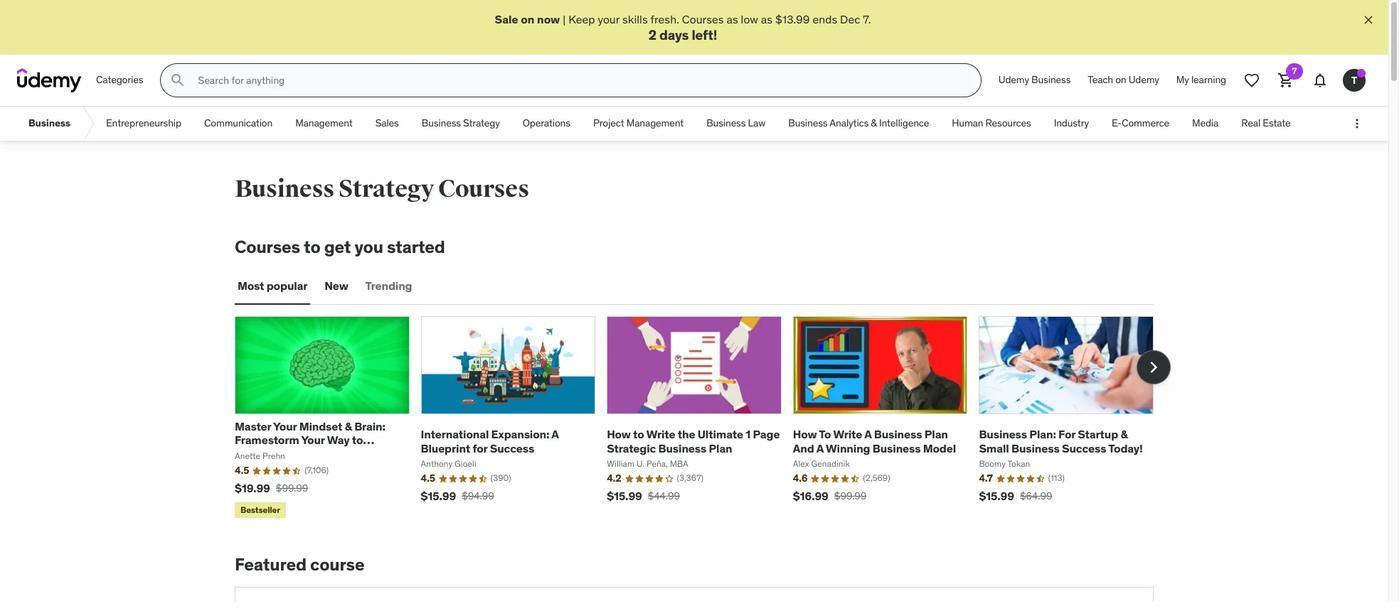Task type: locate. For each thing, give the bounding box(es) containing it.
teach on udemy
[[1088, 74, 1159, 86]]

1 horizontal spatial to
[[352, 433, 363, 448]]

success inside business plan: for startup & small business success today!
[[1062, 441, 1107, 456]]

low
[[741, 12, 758, 26]]

page
[[753, 428, 780, 442]]

new button
[[322, 270, 351, 304]]

started
[[387, 236, 445, 258]]

2 vertical spatial courses
[[235, 236, 300, 258]]

human resources link
[[941, 107, 1043, 141]]

0 vertical spatial on
[[521, 12, 535, 26]]

udemy up 'resources'
[[999, 74, 1029, 86]]

on inside teach on udemy link
[[1116, 74, 1127, 86]]

international
[[421, 428, 489, 442]]

course
[[310, 555, 365, 577]]

$13.99
[[775, 12, 810, 26]]

as left low
[[727, 12, 738, 26]]

categories button
[[88, 63, 152, 98]]

success inside international expansion: a blueprint for success
[[490, 441, 534, 456]]

management right project
[[627, 117, 684, 130]]

& left brain:
[[345, 420, 352, 434]]

2 horizontal spatial success
[[1062, 441, 1107, 456]]

1 horizontal spatial your
[[301, 433, 325, 448]]

sales link
[[364, 107, 410, 141]]

your
[[598, 12, 620, 26]]

framestorm
[[235, 433, 299, 448]]

fresh.
[[651, 12, 679, 26]]

plan inside how to write the ultimate 1 page strategic business plan
[[709, 441, 732, 456]]

business strategy link
[[410, 107, 511, 141]]

courses down business strategy link
[[438, 174, 529, 204]]

ultimate
[[698, 428, 743, 442]]

2 how from the left
[[793, 428, 817, 442]]

your
[[273, 420, 297, 434], [301, 433, 325, 448]]

a
[[552, 428, 559, 442], [865, 428, 872, 442], [816, 441, 824, 456]]

new
[[325, 279, 348, 293]]

courses to get you started
[[235, 236, 445, 258]]

& inside business plan: for startup & small business success today!
[[1121, 428, 1128, 442]]

courses up left!
[[682, 12, 724, 26]]

0 vertical spatial strategy
[[463, 117, 500, 130]]

& right analytics
[[871, 117, 877, 130]]

plan
[[925, 428, 948, 442], [709, 441, 732, 456]]

close image
[[1362, 13, 1376, 27]]

plan inside how to write a business plan and a winning business model
[[925, 428, 948, 442]]

next image
[[1143, 357, 1165, 379]]

0 horizontal spatial how
[[607, 428, 631, 442]]

0 horizontal spatial as
[[727, 12, 738, 26]]

on right teach
[[1116, 74, 1127, 86]]

0 horizontal spatial on
[[521, 12, 535, 26]]

mindset
[[299, 420, 342, 434]]

0 horizontal spatial plan
[[709, 441, 732, 456]]

0 horizontal spatial to
[[304, 236, 321, 258]]

1 how from the left
[[607, 428, 631, 442]]

resources
[[986, 117, 1031, 130]]

2 horizontal spatial to
[[633, 428, 644, 442]]

write for business
[[646, 428, 675, 442]]

how to write the ultimate 1 page strategic business plan
[[607, 428, 780, 456]]

&
[[871, 117, 877, 130], [345, 420, 352, 434], [1121, 428, 1128, 442]]

t
[[1352, 74, 1357, 87]]

how inside how to write the ultimate 1 page strategic business plan
[[607, 428, 631, 442]]

courses up most popular
[[235, 236, 300, 258]]

plan left small
[[925, 428, 948, 442]]

skills
[[622, 12, 648, 26]]

strategic
[[607, 441, 656, 456]]

1 horizontal spatial management
[[627, 117, 684, 130]]

udemy
[[999, 74, 1029, 86], [1129, 74, 1159, 86]]

& right startup
[[1121, 428, 1128, 442]]

1 management from the left
[[295, 117, 353, 130]]

plan:
[[1030, 428, 1056, 442]]

2 management from the left
[[627, 117, 684, 130]]

0 horizontal spatial &
[[345, 420, 352, 434]]

1 vertical spatial strategy
[[339, 174, 434, 204]]

on
[[521, 12, 535, 26], [1116, 74, 1127, 86]]

1 horizontal spatial success
[[490, 441, 534, 456]]

1 vertical spatial on
[[1116, 74, 1127, 86]]

plan left 1
[[709, 441, 732, 456]]

international expansion: a blueprint for success link
[[421, 428, 559, 456]]

write
[[646, 428, 675, 442], [833, 428, 862, 442]]

entrepreneurship
[[106, 117, 181, 130]]

how to write a business plan and a winning business model link
[[793, 428, 956, 456]]

for
[[1059, 428, 1076, 442]]

write inside how to write the ultimate 1 page strategic business plan
[[646, 428, 675, 442]]

0 horizontal spatial strategy
[[339, 174, 434, 204]]

e-commerce link
[[1101, 107, 1181, 141]]

0 horizontal spatial udemy
[[999, 74, 1029, 86]]

business plan: for startup & small business success today! link
[[979, 428, 1143, 456]]

udemy left my
[[1129, 74, 1159, 86]]

business analytics & intelligence
[[788, 117, 929, 130]]

0 horizontal spatial management
[[295, 117, 353, 130]]

success down "master"
[[235, 447, 279, 461]]

to inside how to write the ultimate 1 page strategic business plan
[[633, 428, 644, 442]]

brain:
[[354, 420, 385, 434]]

most popular button
[[235, 270, 310, 304]]

left!
[[692, 27, 717, 44]]

write left the
[[646, 428, 675, 442]]

to left get
[[304, 236, 321, 258]]

to right way
[[352, 433, 363, 448]]

on inside sale on now | keep your skills fresh. courses as low as $13.99 ends dec 7. 2 days left!
[[521, 12, 535, 26]]

media
[[1192, 117, 1219, 130]]

1 horizontal spatial strategy
[[463, 117, 500, 130]]

0 horizontal spatial success
[[235, 447, 279, 461]]

to
[[819, 428, 831, 442]]

business strategy courses
[[235, 174, 529, 204]]

your right "master"
[[273, 420, 297, 434]]

1 horizontal spatial udemy
[[1129, 74, 1159, 86]]

submit search image
[[170, 72, 187, 89]]

2 write from the left
[[833, 428, 862, 442]]

now
[[537, 12, 560, 26]]

udemy business
[[999, 74, 1071, 86]]

to for write
[[633, 428, 644, 442]]

a right expansion:
[[552, 428, 559, 442]]

1 horizontal spatial write
[[833, 428, 862, 442]]

1 horizontal spatial as
[[761, 12, 773, 26]]

master your mindset & brain: framestorm your way to success
[[235, 420, 385, 461]]

1 horizontal spatial how
[[793, 428, 817, 442]]

1 horizontal spatial courses
[[438, 174, 529, 204]]

1 horizontal spatial a
[[816, 441, 824, 456]]

to
[[304, 236, 321, 258], [633, 428, 644, 442], [352, 433, 363, 448]]

wishlist image
[[1244, 72, 1261, 89]]

management left sales
[[295, 117, 353, 130]]

and
[[793, 441, 814, 456]]

1 horizontal spatial plan
[[925, 428, 948, 442]]

on for sale on now | keep your skills fresh. courses as low as $13.99 ends dec 7. 2 days left!
[[521, 12, 535, 26]]

write for winning
[[833, 428, 862, 442]]

write right to
[[833, 428, 862, 442]]

0 horizontal spatial write
[[646, 428, 675, 442]]

1 horizontal spatial on
[[1116, 74, 1127, 86]]

strategy up you at top
[[339, 174, 434, 204]]

master your mindset & brain: framestorm your way to success link
[[235, 420, 385, 461]]

winning
[[826, 441, 870, 456]]

on left now
[[521, 12, 535, 26]]

a right and
[[816, 441, 824, 456]]

1 write from the left
[[646, 428, 675, 442]]

write inside how to write a business plan and a winning business model
[[833, 428, 862, 442]]

get
[[324, 236, 351, 258]]

success left today!
[[1062, 441, 1107, 456]]

2 horizontal spatial a
[[865, 428, 872, 442]]

2 horizontal spatial &
[[1121, 428, 1128, 442]]

how inside how to write a business plan and a winning business model
[[793, 428, 817, 442]]

how for strategic
[[607, 428, 631, 442]]

0 horizontal spatial a
[[552, 428, 559, 442]]

how left the
[[607, 428, 631, 442]]

a right to
[[865, 428, 872, 442]]

business strategy
[[422, 117, 500, 130]]

how left to
[[793, 428, 817, 442]]

law
[[748, 117, 766, 130]]

as
[[727, 12, 738, 26], [761, 12, 773, 26]]

strategy left 'operations'
[[463, 117, 500, 130]]

courses
[[682, 12, 724, 26], [438, 174, 529, 204], [235, 236, 300, 258]]

your left way
[[301, 433, 325, 448]]

& inside the master your mindset & brain: framestorm your way to success
[[345, 420, 352, 434]]

2 horizontal spatial courses
[[682, 12, 724, 26]]

e-
[[1112, 117, 1122, 130]]

0 vertical spatial courses
[[682, 12, 724, 26]]

strategy for business strategy courses
[[339, 174, 434, 204]]

success right for at the left
[[490, 441, 534, 456]]

to left the
[[633, 428, 644, 442]]

sale on now | keep your skills fresh. courses as low as $13.99 ends dec 7. 2 days left!
[[495, 12, 871, 44]]

as right low
[[761, 12, 773, 26]]

for
[[473, 441, 488, 456]]



Task type: vqa. For each thing, say whether or not it's contained in the screenshot.
"TV"
no



Task type: describe. For each thing, give the bounding box(es) containing it.
human
[[952, 117, 984, 130]]

1 udemy from the left
[[999, 74, 1029, 86]]

carousel element
[[235, 317, 1171, 522]]

business analytics & intelligence link
[[777, 107, 941, 141]]

real estate
[[1242, 117, 1291, 130]]

management link
[[284, 107, 364, 141]]

international expansion: a blueprint for success
[[421, 428, 559, 456]]

teach on udemy link
[[1079, 63, 1168, 98]]

how to write the ultimate 1 page strategic business plan link
[[607, 428, 780, 456]]

today!
[[1109, 441, 1143, 456]]

2
[[649, 27, 657, 44]]

expansion:
[[491, 428, 549, 442]]

courses inside sale on now | keep your skills fresh. courses as low as $13.99 ends dec 7. 2 days left!
[[682, 12, 724, 26]]

the
[[678, 428, 695, 442]]

industry
[[1054, 117, 1089, 130]]

my learning link
[[1168, 63, 1235, 98]]

sale
[[495, 12, 518, 26]]

blueprint
[[421, 441, 470, 456]]

ends
[[813, 12, 838, 26]]

startup
[[1078, 428, 1118, 442]]

2 udemy from the left
[[1129, 74, 1159, 86]]

project
[[593, 117, 624, 130]]

to inside the master your mindset & brain: framestorm your way to success
[[352, 433, 363, 448]]

management inside 'link'
[[627, 117, 684, 130]]

sales
[[375, 117, 399, 130]]

business link
[[17, 107, 82, 141]]

1 horizontal spatial &
[[871, 117, 877, 130]]

featured
[[235, 555, 307, 577]]

business plan: for startup & small business success today!
[[979, 428, 1143, 456]]

keep
[[569, 12, 595, 26]]

to for get
[[304, 236, 321, 258]]

estate
[[1263, 117, 1291, 130]]

udemy business link
[[990, 63, 1079, 98]]

real
[[1242, 117, 1261, 130]]

more subcategory menu links image
[[1350, 117, 1365, 131]]

operations
[[523, 117, 570, 130]]

intelligence
[[879, 117, 929, 130]]

business law link
[[695, 107, 777, 141]]

trending button
[[363, 270, 415, 304]]

real estate link
[[1230, 107, 1302, 141]]

most popular
[[238, 279, 308, 293]]

analytics
[[830, 117, 869, 130]]

|
[[563, 12, 566, 26]]

business law
[[707, 117, 766, 130]]

my learning
[[1177, 74, 1227, 86]]

0 horizontal spatial your
[[273, 420, 297, 434]]

project management
[[593, 117, 684, 130]]

master
[[235, 420, 271, 434]]

1
[[746, 428, 751, 442]]

notifications image
[[1312, 72, 1329, 89]]

1 vertical spatial courses
[[438, 174, 529, 204]]

1 as from the left
[[727, 12, 738, 26]]

t link
[[1338, 63, 1372, 98]]

learning
[[1192, 74, 1227, 86]]

7.
[[863, 12, 871, 26]]

Search for anything text field
[[195, 68, 964, 93]]

industry link
[[1043, 107, 1101, 141]]

project management link
[[582, 107, 695, 141]]

on for teach on udemy
[[1116, 74, 1127, 86]]

commerce
[[1122, 117, 1170, 130]]

categories
[[96, 74, 143, 86]]

how to write a business plan and a winning business model
[[793, 428, 956, 456]]

a inside international expansion: a blueprint for success
[[552, 428, 559, 442]]

arrow pointing to subcategory menu links image
[[82, 107, 95, 141]]

dec
[[840, 12, 860, 26]]

entrepreneurship link
[[95, 107, 193, 141]]

model
[[923, 441, 956, 456]]

my
[[1177, 74, 1189, 86]]

small
[[979, 441, 1009, 456]]

udemy image
[[17, 68, 82, 93]]

most
[[238, 279, 264, 293]]

you have alerts image
[[1357, 69, 1366, 78]]

2 as from the left
[[761, 12, 773, 26]]

e-commerce
[[1112, 117, 1170, 130]]

popular
[[267, 279, 308, 293]]

7
[[1292, 66, 1297, 76]]

0 horizontal spatial courses
[[235, 236, 300, 258]]

strategy for business strategy
[[463, 117, 500, 130]]

you
[[355, 236, 383, 258]]

success inside the master your mindset & brain: framestorm your way to success
[[235, 447, 279, 461]]

media link
[[1181, 107, 1230, 141]]

trending
[[365, 279, 412, 293]]

way
[[327, 433, 350, 448]]

business inside how to write the ultimate 1 page strategic business plan
[[658, 441, 707, 456]]

human resources
[[952, 117, 1031, 130]]

shopping cart with 7 items image
[[1278, 72, 1295, 89]]

communication
[[204, 117, 273, 130]]

featured course
[[235, 555, 365, 577]]

how for a
[[793, 428, 817, 442]]

7 link
[[1269, 63, 1303, 98]]

days
[[660, 27, 689, 44]]



